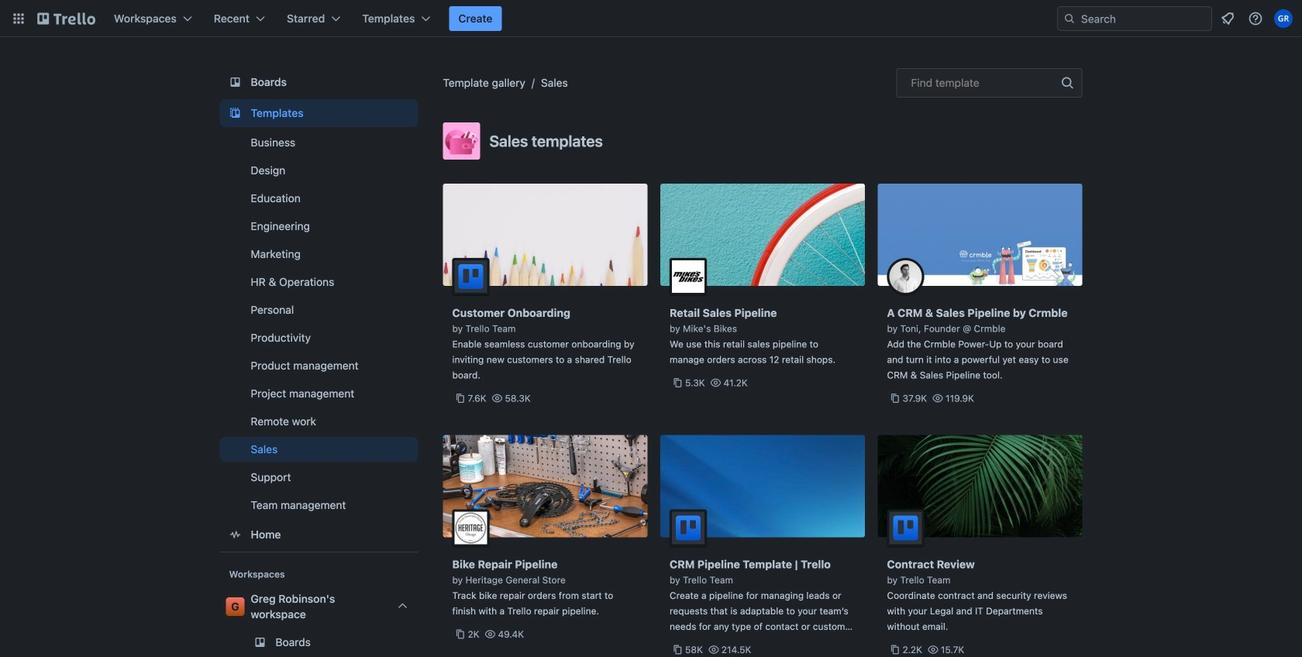 Task type: locate. For each thing, give the bounding box(es) containing it.
None field
[[896, 68, 1082, 98]]

1 vertical spatial trello team image
[[670, 510, 707, 547]]

heritage general store image
[[452, 510, 489, 547]]

0 horizontal spatial trello team image
[[452, 258, 489, 295]]

open information menu image
[[1248, 11, 1263, 26]]

primary element
[[0, 0, 1302, 37]]

trello team image
[[452, 258, 489, 295], [670, 510, 707, 547]]

mike's bikes image
[[670, 258, 707, 295]]

search image
[[1063, 12, 1076, 25]]

toni, founder @ crmble image
[[887, 258, 924, 295]]

1 horizontal spatial trello team image
[[670, 510, 707, 547]]

greg robinson (gregrobinson96) image
[[1274, 9, 1293, 28]]

back to home image
[[37, 6, 95, 31]]



Task type: vqa. For each thing, say whether or not it's contained in the screenshot.
the Join
no



Task type: describe. For each thing, give the bounding box(es) containing it.
sales icon image
[[443, 122, 480, 160]]

template board image
[[226, 104, 245, 122]]

board image
[[226, 73, 245, 91]]

trello team image
[[887, 510, 924, 547]]

0 vertical spatial trello team image
[[452, 258, 489, 295]]

home image
[[226, 526, 245, 544]]

0 notifications image
[[1218, 9, 1237, 28]]

Search field
[[1076, 8, 1211, 29]]



